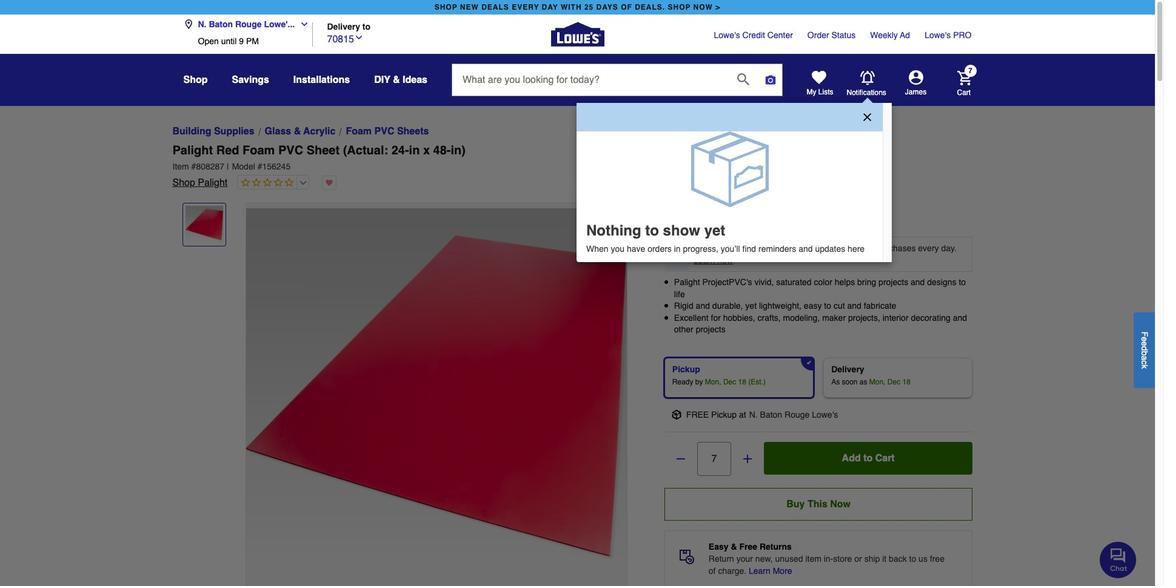 Task type: describe. For each thing, give the bounding box(es) containing it.
modeling,
[[783, 313, 820, 323]]

dec inside 'delivery as soon as mon, dec 18'
[[888, 378, 901, 387]]

in)
[[451, 144, 466, 158]]

eligible
[[848, 244, 874, 253]]

every
[[918, 244, 939, 253]]

1 horizontal spatial pvc
[[374, 126, 394, 137]]

delivery to
[[327, 22, 371, 31]]

13
[[698, 204, 716, 224]]

chevron down image inside "70815" button
[[354, 32, 364, 42]]

credit
[[743, 30, 765, 40]]

lists
[[818, 88, 833, 96]]

when
[[586, 244, 609, 254]]

progress,
[[683, 244, 718, 254]]

and inside 'nothing to show yet when you have orders in progress, you'll find reminders and updates here'
[[799, 244, 813, 254]]

$35.27 when you choose 5% savings on eligible purchases every day. learn how
[[694, 244, 957, 266]]

you inside 'nothing to show yet when you have orders in progress, you'll find reminders and updates here'
[[611, 244, 625, 254]]

durable,
[[712, 301, 743, 311]]

to inside button
[[864, 454, 873, 464]]

shop new deals every day with 25 days of deals. shop now >
[[435, 3, 721, 12]]

projects,
[[848, 313, 880, 323]]

ad
[[900, 30, 910, 40]]

(actual:
[[343, 144, 388, 158]]

palight projectpvc's vivid, saturated color helps bring projects and designs to life rigid and durable, yet lightweight, easy to cut and fabricate excellent for hobbies, crafts, modeling, maker projects, interior decorating and other projects
[[674, 278, 967, 335]]

installations
[[293, 75, 350, 85]]

mon, inside pickup ready by mon, dec 18 (est.)
[[705, 378, 721, 387]]

foam inside palight red foam pvc sheet (actual: 24-in x 48-in) item # 808287 | model # 156245
[[243, 144, 275, 158]]

lowe's home improvement cart image
[[957, 71, 972, 85]]

and right decorating
[[953, 313, 967, 323]]

deals.
[[635, 3, 665, 12]]

shop for shop
[[183, 75, 208, 85]]

life
[[674, 290, 685, 299]]

charge.
[[718, 567, 746, 577]]

until
[[221, 36, 237, 46]]

$
[[664, 204, 674, 224]]

1 vertical spatial pickup
[[711, 410, 737, 420]]

2 shop from the left
[[668, 3, 691, 12]]

and up excellent
[[696, 301, 710, 311]]

palight for projectpvc's
[[674, 278, 700, 287]]

2 e from the top
[[1140, 342, 1150, 347]]

24-
[[392, 144, 409, 158]]

other
[[674, 325, 694, 335]]

helps
[[835, 278, 855, 287]]

k
[[1140, 365, 1150, 369]]

lowe's home improvement logo image
[[551, 8, 604, 61]]

now
[[830, 500, 851, 511]]

now
[[693, 3, 713, 12]]

1 e from the top
[[1140, 337, 1150, 342]]

shop new deals every day with 25 days of deals. shop now > link
[[432, 0, 723, 15]]

foam pvc sheets link
[[346, 124, 429, 139]]

james button
[[887, 70, 945, 97]]

by
[[695, 378, 703, 387]]

location image
[[183, 19, 193, 29]]

ideas
[[403, 75, 427, 85]]

item
[[805, 555, 822, 565]]

delivery for as
[[831, 365, 864, 375]]

25
[[584, 3, 594, 12]]

yet inside palight projectpvc's vivid, saturated color helps bring projects and designs to life rigid and durable, yet lightweight, easy to cut and fabricate excellent for hobbies, crafts, modeling, maker projects, interior decorating and other projects
[[745, 301, 757, 311]]

diy
[[374, 75, 390, 85]]

excellent
[[674, 313, 709, 323]]

free
[[686, 410, 709, 420]]

70815
[[327, 34, 354, 45]]

n. baton rouge lowe'...
[[198, 19, 295, 29]]

building
[[173, 126, 211, 137]]

buy this now
[[787, 500, 851, 511]]

add to cart
[[842, 454, 895, 464]]

shop for shop palight
[[173, 178, 195, 189]]

here
[[848, 244, 865, 254]]

>
[[716, 3, 721, 12]]

as
[[860, 378, 867, 387]]

for
[[711, 313, 721, 323]]

.
[[693, 204, 698, 224]]

weekly
[[870, 30, 898, 40]]

7
[[968, 67, 973, 75]]

store
[[833, 555, 852, 565]]

lowe's for lowe's credit center
[[714, 30, 740, 40]]

days
[[596, 3, 618, 12]]

of
[[621, 3, 632, 12]]

of
[[709, 567, 716, 577]]

glass & acrylic
[[265, 126, 336, 137]]

1 shop from the left
[[435, 3, 458, 12]]

hobbies,
[[723, 313, 755, 323]]

title image
[[185, 206, 223, 244]]

and right cut
[[847, 301, 862, 311]]

on
[[836, 244, 846, 253]]

lowe's home improvement lists image
[[812, 70, 826, 85]]

f
[[1140, 332, 1150, 337]]

decorating
[[911, 313, 951, 323]]

option group containing pickup
[[660, 353, 978, 403]]

(est.)
[[748, 378, 766, 387]]

order
[[808, 30, 829, 40]]

70815 button
[[327, 31, 364, 46]]

rouge inside button
[[235, 19, 262, 29]]

easy & free returns return your new, unused item in-store or ship it back to us free of charge.
[[709, 543, 945, 577]]

open
[[198, 36, 219, 46]]

bring
[[857, 278, 876, 287]]

lightweight,
[[759, 301, 802, 311]]

lowe's pro link
[[925, 29, 972, 41]]

building supplies link
[[173, 124, 254, 139]]

& for free
[[731, 543, 737, 552]]

color
[[814, 278, 832, 287]]

show
[[663, 223, 700, 240]]

nothing
[[586, 223, 641, 240]]

day
[[542, 3, 558, 12]]

crafts,
[[758, 313, 781, 323]]

n. baton rouge lowe'... button
[[183, 12, 314, 36]]

pickup image
[[672, 410, 681, 420]]

foam pvc sheets
[[346, 126, 429, 137]]

1 horizontal spatial foam
[[346, 126, 372, 137]]

chat invite button image
[[1100, 542, 1137, 579]]

add
[[842, 454, 861, 464]]

pickup inside pickup ready by mon, dec 18 (est.)
[[672, 365, 700, 375]]

Stepper number input field with increment and decrement buttons number field
[[697, 443, 731, 477]]

orders
[[648, 244, 672, 254]]

and left designs
[[911, 278, 925, 287]]

baton inside 'n. baton rouge lowe'...' button
[[209, 19, 233, 29]]

camera image
[[765, 74, 777, 86]]

item number 8 0 8 2 8 7 and model number 1 5 6 2 4 5 element
[[173, 161, 983, 173]]

with
[[561, 3, 582, 12]]

at
[[739, 410, 746, 420]]

pickup ready by mon, dec 18 (est.)
[[672, 365, 766, 387]]

free
[[739, 543, 757, 552]]

1 vertical spatial learn
[[749, 567, 771, 577]]

mon, inside 'delivery as soon as mon, dec 18'
[[869, 378, 886, 387]]

day.
[[941, 244, 957, 253]]



Task type: locate. For each thing, give the bounding box(es) containing it.
1 horizontal spatial 18
[[903, 378, 911, 387]]

unused
[[775, 555, 803, 565]]

buy this now button
[[664, 489, 973, 521]]

0 horizontal spatial dec
[[723, 378, 736, 387]]

weekly ad link
[[870, 29, 910, 41]]

learn down progress,
[[694, 256, 715, 266]]

& for acrylic
[[294, 126, 301, 137]]

0 horizontal spatial learn
[[694, 256, 715, 266]]

free
[[930, 555, 945, 565]]

notifications
[[847, 88, 886, 97]]

0 horizontal spatial shop
[[435, 3, 458, 12]]

0 horizontal spatial 18
[[738, 378, 746, 387]]

1 horizontal spatial chevron down image
[[354, 32, 364, 42]]

sheet
[[307, 144, 340, 158]]

palight down 808287
[[198, 178, 228, 189]]

1 horizontal spatial learn
[[749, 567, 771, 577]]

chevron down image down delivery to
[[354, 32, 364, 42]]

& left free
[[731, 543, 737, 552]]

0 vertical spatial projects
[[879, 278, 908, 287]]

37
[[674, 204, 693, 224]]

1 vertical spatial foam
[[243, 144, 275, 158]]

as
[[831, 378, 840, 387]]

2 mon, from the left
[[869, 378, 886, 387]]

0 vertical spatial in
[[409, 144, 420, 158]]

shop palight
[[173, 178, 228, 189]]

1 horizontal spatial lowe's
[[812, 410, 838, 420]]

lowe's for lowe's pro
[[925, 30, 951, 40]]

2 18 from the left
[[903, 378, 911, 387]]

e up the d
[[1140, 337, 1150, 342]]

lowe's down as
[[812, 410, 838, 420]]

0 horizontal spatial cart
[[875, 454, 895, 464]]

when
[[722, 244, 742, 253]]

n. inside button
[[198, 19, 206, 29]]

0 horizontal spatial you
[[611, 244, 625, 254]]

my
[[807, 88, 816, 96]]

1 vertical spatial pvc
[[278, 144, 303, 158]]

easy
[[709, 543, 729, 552]]

f e e d b a c k
[[1140, 332, 1150, 369]]

cart right the add
[[875, 454, 895, 464]]

1 dec from the left
[[723, 378, 736, 387]]

0 horizontal spatial pickup
[[672, 365, 700, 375]]

yet up hobbies, at the bottom right
[[745, 301, 757, 311]]

1 vertical spatial &
[[294, 126, 301, 137]]

pvc down glass & acrylic
[[278, 144, 303, 158]]

18 left (est.)
[[738, 378, 746, 387]]

2 horizontal spatial lowe's
[[925, 30, 951, 40]]

delivery up 70815
[[327, 22, 360, 31]]

sheets
[[397, 126, 429, 137]]

1 vertical spatial shop
[[173, 178, 195, 189]]

acrylic
[[303, 126, 336, 137]]

0 vertical spatial learn
[[694, 256, 715, 266]]

e
[[1140, 337, 1150, 342], [1140, 342, 1150, 347]]

0 vertical spatial n.
[[198, 19, 206, 29]]

1 18 from the left
[[738, 378, 746, 387]]

c
[[1140, 361, 1150, 365]]

foam up model
[[243, 144, 275, 158]]

mon, right by
[[705, 378, 721, 387]]

pickup up ready in the bottom right of the page
[[672, 365, 700, 375]]

0 horizontal spatial delivery
[[327, 22, 360, 31]]

in left x
[[409, 144, 420, 158]]

delivery
[[327, 22, 360, 31], [831, 365, 864, 375]]

have
[[627, 244, 645, 254]]

rouge right at
[[785, 410, 810, 420]]

b
[[1140, 351, 1150, 356]]

chevron down image left delivery to
[[295, 19, 309, 29]]

palight for red
[[173, 144, 213, 158]]

1 horizontal spatial in
[[674, 244, 681, 254]]

glass
[[265, 126, 291, 137]]

shop button
[[183, 69, 208, 91]]

1 vertical spatial palight
[[198, 178, 228, 189]]

18 inside 'delivery as soon as mon, dec 18'
[[903, 378, 911, 387]]

1 horizontal spatial #
[[258, 162, 262, 172]]

pvc up 24-
[[374, 126, 394, 137]]

#
[[191, 162, 196, 172], [258, 162, 262, 172]]

new
[[460, 3, 479, 12]]

plus image
[[741, 454, 754, 466]]

& right diy
[[393, 75, 400, 85]]

rouge
[[235, 19, 262, 29], [785, 410, 810, 420]]

learn inside $35.27 when you choose 5% savings on eligible purchases every day. learn how
[[694, 256, 715, 266]]

my lists
[[807, 88, 833, 96]]

model
[[232, 162, 255, 172]]

soon
[[842, 378, 858, 387]]

0 vertical spatial palight
[[173, 144, 213, 158]]

chevron down image
[[295, 19, 309, 29], [354, 32, 364, 42]]

n. right at
[[749, 410, 758, 420]]

learn more link
[[749, 566, 792, 578]]

1 horizontal spatial cart
[[957, 88, 971, 97]]

designs
[[927, 278, 957, 287]]

order status link
[[808, 29, 856, 41]]

0 vertical spatial cart
[[957, 88, 971, 97]]

installations button
[[293, 69, 350, 91]]

2 dec from the left
[[888, 378, 901, 387]]

building supplies
[[173, 126, 254, 137]]

1 horizontal spatial dec
[[888, 378, 901, 387]]

lowe's left credit
[[714, 30, 740, 40]]

e up b at the bottom right of the page
[[1140, 342, 1150, 347]]

learn more
[[749, 567, 792, 577]]

pickup left at
[[711, 410, 737, 420]]

cart inside button
[[875, 454, 895, 464]]

0 vertical spatial delivery
[[327, 22, 360, 31]]

shop left now
[[668, 3, 691, 12]]

projects right bring
[[879, 278, 908, 287]]

palight inside palight red foam pvc sheet (actual: 24-in x 48-in) item # 808287 | model # 156245
[[173, 144, 213, 158]]

lowe's inside lowe's credit center 'link'
[[714, 30, 740, 40]]

|
[[227, 162, 229, 172]]

1 horizontal spatial delivery
[[831, 365, 864, 375]]

dec left (est.)
[[723, 378, 736, 387]]

1 horizontal spatial pickup
[[711, 410, 737, 420]]

18 right as
[[903, 378, 911, 387]]

0 vertical spatial shop
[[183, 75, 208, 85]]

foam up (actual:
[[346, 126, 372, 137]]

diy & ideas button
[[374, 69, 427, 91]]

2 vertical spatial &
[[731, 543, 737, 552]]

18 inside pickup ready by mon, dec 18 (est.)
[[738, 378, 746, 387]]

lowe's inside lowe's pro link
[[925, 30, 951, 40]]

reminders
[[759, 244, 796, 254]]

how
[[718, 256, 733, 266]]

1 vertical spatial yet
[[745, 301, 757, 311]]

yet up $35.27
[[704, 223, 725, 240]]

diy & ideas
[[374, 75, 427, 85]]

shop down item at the left top of page
[[173, 178, 195, 189]]

# right model
[[258, 162, 262, 172]]

# right item at the left top of page
[[191, 162, 196, 172]]

2 # from the left
[[258, 162, 262, 172]]

1 vertical spatial delivery
[[831, 365, 864, 375]]

shop left new
[[435, 3, 458, 12]]

palight up life
[[674, 278, 700, 287]]

& right glass
[[294, 126, 301, 137]]

0 horizontal spatial in
[[409, 144, 420, 158]]

1 horizontal spatial yet
[[745, 301, 757, 311]]

a
[[1140, 356, 1150, 361]]

$ 37 . 13
[[664, 204, 716, 224]]

zero stars image
[[238, 178, 294, 189]]

to inside easy & free returns return your new, unused item in-store or ship it back to us free of charge.
[[909, 555, 916, 565]]

1 horizontal spatial baton
[[760, 410, 782, 420]]

1 horizontal spatial projects
[[879, 278, 908, 287]]

1 horizontal spatial mon,
[[869, 378, 886, 387]]

returns
[[760, 543, 792, 552]]

return
[[709, 555, 734, 565]]

dec right as
[[888, 378, 901, 387]]

dec inside pickup ready by mon, dec 18 (est.)
[[723, 378, 736, 387]]

Search Query text field
[[452, 64, 728, 96]]

1 mon, from the left
[[705, 378, 721, 387]]

n. right location image at top left
[[198, 19, 206, 29]]

my lists link
[[807, 70, 833, 97]]

rouge up pm
[[235, 19, 262, 29]]

0 horizontal spatial rouge
[[235, 19, 262, 29]]

baton up open until 9 pm
[[209, 19, 233, 29]]

0 horizontal spatial pvc
[[278, 144, 303, 158]]

dec
[[723, 378, 736, 387], [888, 378, 901, 387]]

status
[[832, 30, 856, 40]]

baton right at
[[760, 410, 782, 420]]

1 horizontal spatial n.
[[749, 410, 758, 420]]

n.
[[198, 19, 206, 29], [749, 410, 758, 420]]

to inside 'nothing to show yet when you have orders in progress, you'll find reminders and updates here'
[[645, 223, 659, 240]]

1 vertical spatial n.
[[749, 410, 758, 420]]

0 horizontal spatial &
[[294, 126, 301, 137]]

0 horizontal spatial projects
[[696, 325, 726, 335]]

& inside glass & acrylic link
[[294, 126, 301, 137]]

cart
[[957, 88, 971, 97], [875, 454, 895, 464]]

glass & acrylic link
[[265, 124, 336, 139]]

2 horizontal spatial &
[[731, 543, 737, 552]]

1 vertical spatial projects
[[696, 325, 726, 335]]

0 vertical spatial pvc
[[374, 126, 394, 137]]

1 vertical spatial cart
[[875, 454, 895, 464]]

1 vertical spatial chevron down image
[[354, 32, 364, 42]]

0 horizontal spatial n.
[[198, 19, 206, 29]]

0 horizontal spatial lowe's
[[714, 30, 740, 40]]

0 vertical spatial baton
[[209, 19, 233, 29]]

baton
[[209, 19, 233, 29], [760, 410, 782, 420]]

0 horizontal spatial baton
[[209, 19, 233, 29]]

0 vertical spatial yet
[[704, 223, 725, 240]]

close image
[[862, 112, 873, 123]]

& inside easy & free returns return your new, unused item in-store or ship it back to us free of charge.
[[731, 543, 737, 552]]

palight down building
[[173, 144, 213, 158]]

item
[[173, 162, 189, 172]]

lowe's home improvement notification center image
[[860, 71, 875, 85]]

projects
[[879, 278, 908, 287], [696, 325, 726, 335]]

yet inside 'nothing to show yet when you have orders in progress, you'll find reminders and updates here'
[[704, 223, 725, 240]]

delivery inside 'delivery as soon as mon, dec 18'
[[831, 365, 864, 375]]

ready
[[672, 378, 693, 387]]

0 vertical spatial chevron down image
[[295, 19, 309, 29]]

& for ideas
[[393, 75, 400, 85]]

in inside 'nothing to show yet when you have orders in progress, you'll find reminders and updates here'
[[674, 244, 681, 254]]

in inside palight red foam pvc sheet (actual: 24-in x 48-in) item # 808287 | model # 156245
[[409, 144, 420, 158]]

heart filled image
[[322, 176, 337, 190]]

mon, right as
[[869, 378, 886, 387]]

cart down lowe's home improvement cart image
[[957, 88, 971, 97]]

option group
[[660, 353, 978, 403]]

in right orders
[[674, 244, 681, 254]]

lowe's left pro
[[925, 30, 951, 40]]

savings button
[[232, 69, 269, 91]]

and left the updates
[[799, 244, 813, 254]]

0 vertical spatial rouge
[[235, 19, 262, 29]]

weekly ad
[[870, 30, 910, 40]]

None search field
[[452, 64, 783, 106]]

0 horizontal spatial chevron down image
[[295, 19, 309, 29]]

and
[[799, 244, 813, 254], [911, 278, 925, 287], [696, 301, 710, 311], [847, 301, 862, 311], [953, 313, 967, 323]]

palight inside palight projectpvc's vivid, saturated color helps bring projects and designs to life rigid and durable, yet lightweight, easy to cut and fabricate excellent for hobbies, crafts, modeling, maker projects, interior decorating and other projects
[[674, 278, 700, 287]]

1 horizontal spatial shop
[[668, 3, 691, 12]]

0 vertical spatial foam
[[346, 126, 372, 137]]

1 horizontal spatial rouge
[[785, 410, 810, 420]]

red
[[216, 144, 239, 158]]

808287
[[196, 162, 224, 172]]

lowe'...
[[264, 19, 295, 29]]

you inside $35.27 when you choose 5% savings on eligible purchases every day. learn how
[[745, 244, 758, 253]]

1 # from the left
[[191, 162, 196, 172]]

cut
[[834, 301, 845, 311]]

& inside diy & ideas button
[[393, 75, 400, 85]]

you
[[745, 244, 758, 253], [611, 244, 625, 254]]

open until 9 pm
[[198, 36, 259, 46]]

1 vertical spatial baton
[[760, 410, 782, 420]]

minus image
[[675, 454, 687, 466]]

0 horizontal spatial mon,
[[705, 378, 721, 387]]

2 vertical spatial palight
[[674, 278, 700, 287]]

new,
[[755, 555, 773, 565]]

more
[[773, 567, 792, 577]]

156245
[[262, 162, 291, 172]]

shop
[[183, 75, 208, 85], [173, 178, 195, 189]]

learn how button
[[694, 255, 733, 267]]

pvc inside palight red foam pvc sheet (actual: 24-in x 48-in) item # 808287 | model # 156245
[[278, 144, 303, 158]]

search image
[[737, 73, 749, 85]]

0 horizontal spatial #
[[191, 162, 196, 172]]

1 vertical spatial in
[[674, 244, 681, 254]]

lowe's credit center
[[714, 30, 793, 40]]

0 vertical spatial pickup
[[672, 365, 700, 375]]

learn down new,
[[749, 567, 771, 577]]

1 vertical spatial rouge
[[785, 410, 810, 420]]

projects down for
[[696, 325, 726, 335]]

0 vertical spatial &
[[393, 75, 400, 85]]

pro
[[953, 30, 972, 40]]

shop down open
[[183, 75, 208, 85]]

delivery for to
[[327, 22, 360, 31]]

buy
[[787, 500, 805, 511]]

1 horizontal spatial &
[[393, 75, 400, 85]]

vivid,
[[755, 278, 774, 287]]

you left have
[[611, 244, 625, 254]]

0 horizontal spatial yet
[[704, 223, 725, 240]]

delivery up soon at right
[[831, 365, 864, 375]]

1 horizontal spatial you
[[745, 244, 758, 253]]

chevron down image inside 'n. baton rouge lowe'...' button
[[295, 19, 309, 29]]

fabricate
[[864, 301, 896, 311]]

free pickup at n. baton rouge lowe's
[[686, 410, 838, 420]]

maker
[[822, 313, 846, 323]]

you right the when
[[745, 244, 758, 253]]

0 horizontal spatial foam
[[243, 144, 275, 158]]



Task type: vqa. For each thing, say whether or not it's contained in the screenshot.
Returns
yes



